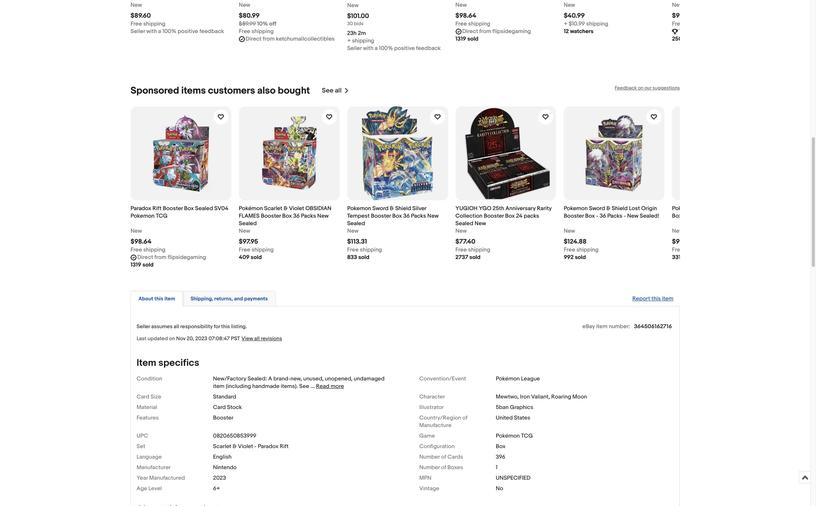 Task type: locate. For each thing, give the bounding box(es) containing it.
feedback
[[200, 28, 224, 35], [416, 45, 441, 52]]

1 vertical spatial seller
[[348, 45, 362, 52]]

1 vertical spatial 1319 sold
[[131, 262, 154, 269]]

booster for $97.95
[[261, 213, 281, 220]]

of up 'number of boxes'
[[442, 454, 447, 461]]

250 sold text field
[[673, 35, 695, 43]]

- down 0820650853999
[[255, 444, 257, 451]]

new text field for $77.40
[[456, 228, 467, 235]]

36 inside pokemon sword & shield silver tempest booster box 36 packs new sealed new $113.31 free shipping 833 sold
[[404, 213, 410, 220]]

sold inside new $124.88 free shipping 992 sold
[[575, 254, 587, 261]]

seller inside new $101.00 30 bids 23h 2m + shipping seller with a 100% positive feedback
[[348, 45, 362, 52]]

0 vertical spatial direct
[[463, 28, 479, 35]]

1 horizontal spatial card
[[213, 404, 226, 411]]

$101.00
[[348, 12, 369, 20]]

2 number from the top
[[420, 465, 440, 472]]

+ $10.99 shipping text field
[[564, 20, 609, 28]]

2737 sold text field
[[456, 254, 481, 262]]

from inside text field
[[480, 28, 492, 35]]

3 36 from the left
[[600, 213, 607, 220]]

top rated plus
[[680, 28, 718, 35]]

1 horizontal spatial collection
[[744, 205, 771, 212]]

0 horizontal spatial new $98.64 free shipping
[[131, 228, 166, 254]]

of inside 'country/region of manufacture'
[[463, 415, 468, 422]]

flipsidegaming inside text box
[[168, 254, 206, 261]]

1 vertical spatial 1319 sold text field
[[131, 262, 154, 269]]

1 vertical spatial see
[[300, 383, 310, 390]]

sealed right factory
[[747, 213, 765, 220]]

shipping inside new $101.00 30 bids 23h 2m + shipping seller with a 100% positive feedback
[[352, 37, 375, 44]]

yugioh ygo 25th anniversary rarity collection booster box 24 packs sealed new new $77.40 free shipping 2737 sold
[[456, 205, 552, 261]]

sealed inside pokémon scarlet & violet obsidian flames booster box 36 packs new sealed new $97.95 free shipping 409 sold
[[239, 220, 257, 227]]

new text field for $98.64
[[131, 228, 142, 235]]

pokémon
[[239, 205, 263, 212], [496, 376, 520, 383], [496, 433, 520, 440]]

shield for $113.31
[[396, 205, 412, 212]]

$89.60 text field
[[131, 12, 151, 19]]

1 horizontal spatial packs
[[411, 213, 427, 220]]

collection up factory
[[744, 205, 771, 212]]

paradox inside paradox rift booster box sealed sv04 pokemon tcg
[[131, 205, 151, 212]]

card size
[[137, 394, 161, 401]]

and
[[716, 213, 726, 220], [234, 296, 243, 302]]

pokémon tcg
[[496, 433, 533, 440]]

pokémon for pokémon tcg
[[496, 433, 520, 440]]

shipping down $89.60 text field
[[143, 20, 166, 27]]

4 new text field from the left
[[673, 1, 684, 9]]

feedback on our suggestions
[[615, 85, 681, 91]]

1 vertical spatial direct
[[246, 35, 262, 42]]

2 horizontal spatial this
[[652, 295, 662, 303]]

shield
[[396, 205, 412, 212], [612, 205, 628, 212]]

seller down 23h 2m text field
[[348, 45, 362, 52]]

our
[[645, 85, 652, 91]]

free up direct from flipsidegaming text box
[[131, 247, 142, 254]]

1 vertical spatial on
[[169, 336, 175, 342]]

0 vertical spatial 1319 sold
[[456, 35, 479, 42]]

1 vertical spatial 100%
[[379, 45, 393, 52]]

2 vertical spatial of
[[442, 465, 447, 472]]

convention/event
[[420, 376, 467, 383]]

1 number from the top
[[420, 454, 440, 461]]

0 vertical spatial a
[[158, 28, 161, 35]]

0 vertical spatial card
[[137, 394, 150, 401]]

booster inside pokemon sword & shield silver tempest booster box 36 packs new sealed new $113.31 free shipping 833 sold
[[371, 213, 391, 220]]

packs for $97.95
[[301, 213, 316, 220]]

sealed down tempest
[[348, 220, 365, 227]]

new inside new $80.99 $89.99 10% off free shipping
[[239, 1, 251, 8]]

1 vertical spatial paradox
[[258, 444, 279, 451]]

pokémon up the mewtwo,
[[496, 376, 520, 383]]

1 horizontal spatial tcg
[[522, 433, 533, 440]]

pokemon
[[348, 205, 372, 212], [564, 205, 588, 212], [673, 205, 697, 212], [131, 213, 155, 220]]

card up material
[[137, 394, 150, 401]]

+ shipping text field
[[348, 37, 375, 45]]

game
[[420, 433, 435, 440]]

pokemon inside pokemon sword & shield silver tempest booster box 36 packs new sealed new $113.31 free shipping 833 sold
[[348, 205, 372, 212]]

new text field for $40.99
[[564, 1, 576, 9]]

free shipping text field down $124.88 text box
[[564, 247, 599, 254]]

1 vertical spatial card
[[213, 404, 226, 411]]

shield inside pokemon sword & shield silver tempest booster box 36 packs new sealed new $113.31 free shipping 833 sold
[[396, 205, 412, 212]]

0 vertical spatial 1319
[[456, 35, 467, 42]]

20,
[[187, 336, 194, 342]]

on left our
[[639, 85, 644, 91]]

this right the for
[[221, 324, 230, 330]]

pokémon for pokémon scarlet & violet obsidian flames booster box 36 packs new sealed new $97.95 free shipping 409 sold
[[239, 205, 263, 212]]

new inside "new $98.99 free shipping"
[[673, 1, 684, 8]]

& inside pokemon sword & shield silver tempest booster box 36 packs new sealed new $113.31 free shipping 833 sold
[[390, 205, 394, 212]]

3 new text field from the left
[[456, 1, 467, 9]]

free inside new $89.60 free shipping seller with a 100% positive feedback
[[131, 20, 142, 27]]

Free shipping text field
[[131, 20, 166, 28], [348, 247, 382, 254], [456, 247, 491, 254], [564, 247, 599, 254], [673, 247, 708, 254]]

&
[[284, 205, 288, 212], [390, 205, 394, 212], [607, 205, 611, 212], [233, 444, 237, 451]]

0 vertical spatial of
[[463, 415, 468, 422]]

0 vertical spatial from
[[480, 28, 492, 35]]

1 horizontal spatial and
[[716, 213, 726, 220]]

card down standard
[[213, 404, 226, 411]]

23h 2m text field
[[348, 30, 366, 37]]

shipping inside pokémon scarlet & violet obsidian flames booster box 36 packs new sealed new $97.95 free shipping 409 sold
[[252, 247, 274, 254]]

2 packs from the left
[[411, 213, 427, 220]]

this inside 'link'
[[652, 295, 662, 303]]

free inside new $124.88 free shipping 992 sold
[[564, 247, 576, 254]]

seller up last
[[137, 324, 150, 330]]

1 horizontal spatial 1319 sold
[[456, 35, 479, 42]]

- left brand
[[684, 213, 686, 220]]

shield inside pokemon sword & shield lost origin booster box - 36 packs - new sealed!
[[612, 205, 628, 212]]

1 vertical spatial +
[[348, 37, 351, 44]]

0 horizontal spatial scarlet
[[213, 444, 232, 451]]

country/region of manufacture
[[420, 415, 468, 430]]

packs left sealed!
[[608, 213, 623, 220]]

$124.88 text field
[[564, 238, 587, 246]]

0 vertical spatial paradox
[[131, 205, 151, 212]]

new text field for $80.99
[[239, 1, 251, 9]]

0 horizontal spatial $98.64
[[131, 238, 152, 246]]

New text field
[[131, 1, 142, 9], [239, 1, 251, 9], [456, 1, 467, 9], [673, 1, 684, 9]]

new text field for $93.89
[[673, 228, 684, 235]]

Free shipping text field
[[456, 20, 491, 28], [673, 20, 708, 28], [239, 28, 274, 35], [131, 247, 166, 254], [239, 247, 274, 254]]

Seller with a 100% positive feedback text field
[[131, 28, 224, 35], [348, 45, 441, 52]]

1 vertical spatial collection
[[456, 213, 483, 220]]

vintage
[[420, 486, 440, 493]]

100%
[[163, 28, 177, 35], [379, 45, 393, 52]]

pokémon scarlet & violet obsidian flames booster box 36 packs new sealed new $97.95 free shipping 409 sold
[[239, 205, 332, 261]]

1 vertical spatial feedback
[[416, 45, 441, 52]]

$98.64 text field up direct from flipsidegaming text box
[[131, 238, 152, 246]]

pokemon inside the pokemon 151 ultra premium collection box - brand new and factory sealed
[[673, 205, 697, 212]]

new $80.99 $89.99 10% off free shipping
[[239, 1, 277, 35]]

scarlet
[[264, 205, 283, 212], [213, 444, 232, 451]]

(including
[[226, 383, 251, 390]]

0 vertical spatial flipsidegaming
[[493, 28, 532, 35]]

item specifics
[[137, 358, 199, 369]]

free shipping text field down the $113.31
[[348, 247, 382, 254]]

see right bought
[[322, 87, 334, 95]]

shipping down $124.88 text box
[[577, 247, 599, 254]]

new/factory
[[213, 376, 247, 383]]

1 vertical spatial a
[[375, 45, 378, 52]]

see
[[322, 87, 334, 95], [300, 383, 310, 390]]

tab list
[[131, 290, 681, 307]]

0 vertical spatial scarlet
[[264, 205, 283, 212]]

1 horizontal spatial rift
[[280, 444, 289, 451]]

sword inside pokemon sword & shield lost origin booster box - 36 packs - new sealed!
[[590, 205, 606, 212]]

0 horizontal spatial direct from flipsidegaming
[[137, 254, 206, 261]]

collection inside the pokemon 151 ultra premium collection box - brand new and factory sealed
[[744, 205, 771, 212]]

& for $113.31
[[390, 205, 394, 212]]

pokémon for pokémon league
[[496, 376, 520, 383]]

this for report
[[652, 295, 662, 303]]

english
[[213, 454, 232, 461]]

10%
[[257, 20, 268, 27]]

1 vertical spatial number
[[420, 465, 440, 472]]

sealed for pokemon sword & shield silver tempest booster box 36 packs new sealed new $113.31 free shipping 833 sold
[[348, 220, 365, 227]]

1 horizontal spatial $98.64 text field
[[456, 12, 477, 19]]

1 vertical spatial direct from flipsidegaming
[[137, 254, 206, 261]]

booster inside paradox rift booster box sealed sv04 pokemon tcg
[[163, 205, 183, 212]]

violet down 0820650853999
[[238, 444, 253, 451]]

shield left lost
[[612, 205, 628, 212]]

1 horizontal spatial feedback
[[416, 45, 441, 52]]

& inside pokemon sword & shield lost origin booster box - 36 packs - new sealed!
[[607, 205, 611, 212]]

$101.00 text field
[[348, 12, 369, 20]]

1 horizontal spatial $98.64
[[456, 12, 477, 19]]

free inside "new $98.99 free shipping"
[[673, 20, 684, 27]]

free up 992
[[564, 247, 576, 254]]

ultra
[[706, 205, 718, 212]]

1 vertical spatial flipsidegaming
[[168, 254, 206, 261]]

1 vertical spatial seller with a 100% positive feedback text field
[[348, 45, 441, 52]]

1 packs from the left
[[301, 213, 316, 220]]

read more button
[[316, 383, 344, 390]]

configuration
[[420, 444, 455, 451]]

sword inside pokemon sword & shield silver tempest booster box 36 packs new sealed new $113.31 free shipping 833 sold
[[373, 205, 389, 212]]

0 horizontal spatial 1319 sold text field
[[131, 262, 154, 269]]

3 packs from the left
[[608, 213, 623, 220]]

nov
[[176, 336, 186, 342]]

of right country/region
[[463, 415, 468, 422]]

features
[[137, 415, 159, 422]]

12 watchers text field
[[564, 28, 594, 35]]

booster for sealed!
[[564, 213, 585, 220]]

direct from flipsidegaming for direct from flipsidegaming text field
[[463, 28, 532, 35]]

box
[[184, 205, 194, 212], [283, 213, 292, 220], [393, 213, 402, 220], [506, 213, 515, 220], [586, 213, 596, 220], [673, 213, 683, 220], [496, 444, 506, 451]]

shipping inside new $124.88 free shipping 992 sold
[[577, 247, 599, 254]]

all
[[335, 87, 342, 95], [174, 324, 179, 330], [255, 336, 260, 342]]

more
[[331, 383, 344, 390]]

1 horizontal spatial violet
[[289, 205, 304, 212]]

feedback inside new $89.60 free shipping seller with a 100% positive feedback
[[200, 28, 224, 35]]

07:08:47
[[209, 336, 230, 342]]

& left silver
[[390, 205, 394, 212]]

0 horizontal spatial direct
[[137, 254, 153, 261]]

direct for direct from flipsidegaming text box
[[137, 254, 153, 261]]

1319 sold text field
[[456, 35, 479, 43], [131, 262, 154, 269]]

& for $97.95
[[284, 205, 288, 212]]

1 vertical spatial tcg
[[522, 433, 533, 440]]

1 vertical spatial from
[[263, 35, 275, 42]]

this right about
[[155, 296, 163, 302]]

item right about
[[165, 296, 175, 302]]

shipping up "watchers"
[[587, 20, 609, 27]]

flipsidegaming
[[493, 28, 532, 35], [168, 254, 206, 261]]

+ down 23h
[[348, 37, 351, 44]]

3318 sold text field
[[673, 254, 697, 262]]

new inside new $93.89 free shipping 3318 sold
[[673, 228, 684, 235]]

1 horizontal spatial +
[[564, 20, 568, 27]]

1 36 from the left
[[294, 213, 300, 220]]

New text field
[[564, 1, 576, 9], [348, 2, 359, 9], [131, 228, 142, 235], [239, 228, 251, 235], [348, 228, 359, 235], [456, 228, 467, 235], [564, 228, 576, 235], [673, 228, 684, 235]]

booster for $77.40
[[484, 213, 504, 220]]

collection down yugioh
[[456, 213, 483, 220]]

2023
[[195, 336, 208, 342], [213, 475, 226, 482]]

1 vertical spatial violet
[[238, 444, 253, 451]]

mewtwo, iron valiant, roaring moon
[[496, 394, 588, 401]]

boxes
[[448, 465, 464, 472]]

2 sword from the left
[[590, 205, 606, 212]]

992 sold text field
[[564, 254, 587, 262]]

1 new text field from the left
[[131, 1, 142, 9]]

tcg
[[156, 213, 168, 220], [522, 433, 533, 440]]

1 horizontal spatial see
[[322, 87, 334, 95]]

+ up 12 at the right top
[[564, 20, 568, 27]]

item
[[663, 295, 674, 303], [165, 296, 175, 302], [597, 323, 608, 331], [213, 383, 225, 390]]

pokémon inside pokémon scarlet & violet obsidian flames booster box 36 packs new sealed new $97.95 free shipping 409 sold
[[239, 205, 263, 212]]

flipsidegaming inside text field
[[493, 28, 532, 35]]

- up new $124.88 free shipping 992 sold at right
[[597, 213, 599, 220]]

size
[[151, 394, 161, 401]]

0 horizontal spatial $98.64 text field
[[131, 238, 152, 246]]

0 vertical spatial direct from flipsidegaming
[[463, 28, 532, 35]]

sealed down flames
[[239, 220, 257, 227]]

new inside new $89.60 free shipping seller with a 100% positive feedback
[[131, 1, 142, 8]]

1 horizontal spatial scarlet
[[264, 205, 283, 212]]

material
[[137, 404, 157, 411]]

free down '$89.99'
[[239, 28, 251, 35]]

1 horizontal spatial shield
[[612, 205, 628, 212]]

and down the ultra
[[716, 213, 726, 220]]

shipping inside new $40.99 + $10.99 shipping 12 watchers
[[587, 20, 609, 27]]

shipping down 2m
[[352, 37, 375, 44]]

1 horizontal spatial all
[[255, 336, 260, 342]]

& left obsidian
[[284, 205, 288, 212]]

free down $89.60
[[131, 20, 142, 27]]

$98.64 text field up direct from flipsidegaming text field
[[456, 12, 477, 19]]

number down configuration
[[420, 454, 440, 461]]

364506162716
[[635, 323, 673, 331]]

2 horizontal spatial packs
[[608, 213, 623, 220]]

shipping down 10%
[[252, 28, 274, 35]]

0 vertical spatial on
[[639, 85, 644, 91]]

new text field for $124.88
[[564, 228, 576, 235]]

shipping up 409 sold text field
[[252, 247, 274, 254]]

1 vertical spatial $98.64
[[131, 238, 152, 246]]

packs inside pokemon sword & shield silver tempest booster box 36 packs new sealed new $113.31 free shipping 833 sold
[[411, 213, 427, 220]]

collection
[[744, 205, 771, 212], [456, 213, 483, 220]]

0 vertical spatial $98.64
[[456, 12, 477, 19]]

sold inside new $93.89 free shipping 3318 sold
[[686, 254, 697, 261]]

free shipping text field down $77.40 'text field'
[[456, 247, 491, 254]]

responsibility
[[180, 324, 213, 330]]

direct inside text field
[[463, 28, 479, 35]]

& left lost
[[607, 205, 611, 212]]

see left ...
[[300, 383, 310, 390]]

new $98.64 free shipping up direct from flipsidegaming text box
[[131, 228, 166, 254]]

1 shield from the left
[[396, 205, 412, 212]]

pokemon for pokemon sword & shield lost origin booster box - 36 packs - new sealed!
[[564, 205, 588, 212]]

box inside pokemon sword & shield silver tempest booster box 36 packs new sealed new $113.31 free shipping 833 sold
[[393, 213, 402, 220]]

2 new text field from the left
[[239, 1, 251, 9]]

sealed left sv04
[[195, 205, 213, 212]]

of down number of cards
[[442, 465, 447, 472]]

item inside button
[[165, 296, 175, 302]]

Direct from flipsidegaming text field
[[137, 254, 206, 262]]

read more
[[316, 383, 344, 390]]

packs inside pokemon sword & shield lost origin booster box - 36 packs - new sealed!
[[608, 213, 623, 220]]

from for direct from ketchumallcollectibles text box
[[263, 35, 275, 42]]

1 vertical spatial positive
[[395, 45, 415, 52]]

$93.89 text field
[[673, 238, 694, 246]]

sold inside yugioh ygo 25th anniversary rarity collection booster box 24 packs sealed new new $77.40 free shipping 2737 sold
[[470, 254, 481, 261]]

a inside new $101.00 30 bids 23h 2m + shipping seller with a 100% positive feedback
[[375, 45, 378, 52]]

36 for $113.31
[[404, 213, 410, 220]]

pst
[[231, 336, 240, 342]]

sealed inside paradox rift booster box sealed sv04 pokemon tcg
[[195, 205, 213, 212]]

packs down silver
[[411, 213, 427, 220]]

new inside pokemon sword & shield lost origin booster box - 36 packs - new sealed!
[[628, 213, 639, 220]]

sealed down yugioh
[[456, 220, 474, 227]]

booster inside yugioh ygo 25th anniversary rarity collection booster box 24 packs sealed new new $77.40 free shipping 2737 sold
[[484, 213, 504, 220]]

free shipping text field for $113.31
[[348, 247, 382, 254]]

booster inside pokémon scarlet & violet obsidian flames booster box 36 packs new sealed new $97.95 free shipping 409 sold
[[261, 213, 281, 220]]

seller inside new $89.60 free shipping seller with a 100% positive feedback
[[131, 28, 145, 35]]

pokemon inside paradox rift booster box sealed sv04 pokemon tcg
[[131, 213, 155, 220]]

free up direct from flipsidegaming text field
[[456, 20, 467, 27]]

833 sold text field
[[348, 254, 370, 262]]

2 shield from the left
[[612, 205, 628, 212]]

1 horizontal spatial 36
[[404, 213, 410, 220]]

new text field for $113.31
[[348, 228, 359, 235]]

last updated on nov 20, 2023 07:08:47 pst view all revisions
[[137, 336, 282, 342]]

card
[[137, 394, 150, 401], [213, 404, 226, 411]]

shipping inside "new $98.99 free shipping"
[[685, 20, 708, 27]]

shipping up 3318 sold text box
[[685, 247, 708, 254]]

pokémon up flames
[[239, 205, 263, 212]]

packs
[[524, 213, 540, 220]]

0 horizontal spatial 1319 sold
[[131, 262, 154, 269]]

report this item
[[633, 295, 674, 303]]

packs down obsidian
[[301, 213, 316, 220]]

on
[[639, 85, 644, 91], [169, 336, 175, 342]]

sword for $113.31
[[373, 205, 389, 212]]

250
[[673, 35, 683, 42]]

pokémon league
[[496, 376, 541, 383]]

0 horizontal spatial 100%
[[163, 28, 177, 35]]

country/region
[[420, 415, 462, 422]]

free up 3318
[[673, 247, 684, 254]]

packs
[[301, 213, 316, 220], [411, 213, 427, 220], [608, 213, 623, 220]]

report this item link
[[629, 292, 678, 306]]

2 horizontal spatial 36
[[600, 213, 607, 220]]

unspecified
[[496, 475, 531, 482]]

pokemon inside pokemon sword & shield lost origin booster box - 36 packs - new sealed!
[[564, 205, 588, 212]]

$98.64 text field
[[456, 12, 477, 19], [131, 238, 152, 246]]

sealed for pokémon scarlet & violet obsidian flames booster box 36 packs new sealed new $97.95 free shipping 409 sold
[[239, 220, 257, 227]]

1 horizontal spatial this
[[221, 324, 230, 330]]

free up 833
[[348, 247, 359, 254]]

24
[[517, 213, 523, 220]]

0 horizontal spatial seller with a 100% positive feedback text field
[[131, 28, 224, 35]]

this inside button
[[155, 296, 163, 302]]

0 vertical spatial pokémon
[[239, 205, 263, 212]]

sealed inside pokemon sword & shield silver tempest booster box 36 packs new sealed new $113.31 free shipping 833 sold
[[348, 220, 365, 227]]

$80.99
[[239, 12, 260, 19]]

booster inside pokemon sword & shield lost origin booster box - 36 packs - new sealed!
[[564, 213, 585, 220]]

0 vertical spatial seller
[[131, 28, 145, 35]]

shipping up rated
[[685, 20, 708, 27]]

shipping up direct from flipsidegaming text box
[[143, 247, 166, 254]]

1 horizontal spatial 1319
[[456, 35, 467, 42]]

1 horizontal spatial direct from flipsidegaming
[[463, 28, 532, 35]]

0 horizontal spatial a
[[158, 28, 161, 35]]

free up 409
[[239, 247, 251, 254]]

0 horizontal spatial shield
[[396, 205, 412, 212]]

read
[[316, 383, 330, 390]]

& inside pokémon scarlet & violet obsidian flames booster box 36 packs new sealed new $97.95 free shipping 409 sold
[[284, 205, 288, 212]]

free inside new $80.99 $89.99 10% off free shipping
[[239, 28, 251, 35]]

roaring
[[552, 394, 572, 401]]

packs inside pokémon scarlet & violet obsidian flames booster box 36 packs new sealed new $97.95 free shipping 409 sold
[[301, 213, 316, 220]]

2 vertical spatial pokémon
[[496, 433, 520, 440]]

new text field for $101.00
[[348, 2, 359, 9]]

illustrator
[[420, 404, 444, 411]]

new text field for $98.99
[[673, 1, 684, 9]]

tcg inside paradox rift booster box sealed sv04 pokemon tcg
[[156, 213, 168, 220]]

this right report
[[652, 295, 662, 303]]

2 36 from the left
[[404, 213, 410, 220]]

a
[[158, 28, 161, 35], [375, 45, 378, 52]]

free up the 2737
[[456, 247, 467, 254]]

1 horizontal spatial new $98.64 free shipping
[[456, 1, 491, 27]]

0 horizontal spatial +
[[348, 37, 351, 44]]

free shipping text field down $93.89
[[673, 247, 708, 254]]

item up standard
[[213, 383, 225, 390]]

2 vertical spatial from
[[155, 254, 167, 261]]

with down $89.60 text field
[[147, 28, 157, 35]]

+ inside new $40.99 + $10.99 shipping 12 watchers
[[564, 20, 568, 27]]

30 bids text field
[[348, 21, 364, 27]]

new/factory sealed: a brand-new, unused, unopened, undamaged item (including handmade items). see ...
[[213, 376, 385, 390]]

1 horizontal spatial positive
[[395, 45, 415, 52]]

0 vertical spatial 100%
[[163, 28, 177, 35]]

sealed:
[[248, 376, 267, 383]]

a inside new $89.60 free shipping seller with a 100% positive feedback
[[158, 28, 161, 35]]

$40.99 text field
[[564, 12, 585, 19]]

0 horizontal spatial card
[[137, 394, 150, 401]]

0 vertical spatial rift
[[153, 205, 162, 212]]

item inside new/factory sealed: a brand-new, unused, unopened, undamaged item (including handmade items). see ...
[[213, 383, 225, 390]]

$98.64 up direct from flipsidegaming text field
[[456, 12, 477, 19]]

0 horizontal spatial feedback
[[200, 28, 224, 35]]

and inside button
[[234, 296, 243, 302]]

last
[[137, 336, 147, 342]]

free shipping text field down $89.60 text field
[[131, 20, 166, 28]]

item right report
[[663, 295, 674, 303]]

1 horizontal spatial sword
[[590, 205, 606, 212]]

new inside new $40.99 + $10.99 shipping 12 watchers
[[564, 1, 576, 8]]

1 horizontal spatial from
[[263, 35, 275, 42]]

card for card size
[[137, 394, 150, 401]]

& for sealed!
[[607, 205, 611, 212]]

36 for $97.95
[[294, 213, 300, 220]]

1 vertical spatial pokémon
[[496, 376, 520, 383]]

23h
[[348, 30, 357, 37]]

sealed inside the pokemon 151 ultra premium collection box - brand new and factory sealed
[[747, 213, 765, 220]]

0 horizontal spatial sword
[[373, 205, 389, 212]]

pokemon sword & shield silver tempest booster box 36 packs new sealed new $113.31 free shipping 833 sold
[[348, 205, 439, 261]]

2023 up 6+
[[213, 475, 226, 482]]

+
[[564, 20, 568, 27], [348, 37, 351, 44]]

1319 for the top 1319 sold text field
[[456, 35, 467, 42]]

from for direct from flipsidegaming text box
[[155, 254, 167, 261]]

$113.31 text field
[[348, 238, 367, 246]]

0 horizontal spatial flipsidegaming
[[168, 254, 206, 261]]

with down 2m
[[363, 45, 374, 52]]

seller down $89.60
[[131, 28, 145, 35]]

shield left silver
[[396, 205, 412, 212]]

0 vertical spatial violet
[[289, 205, 304, 212]]

items).
[[281, 383, 298, 390]]

$80.99 text field
[[239, 12, 260, 19]]

of
[[463, 415, 468, 422], [442, 454, 447, 461], [442, 465, 447, 472]]

free inside pokemon sword & shield silver tempest booster box 36 packs new sealed new $113.31 free shipping 833 sold
[[348, 247, 359, 254]]

with inside new $101.00 30 bids 23h 2m + shipping seller with a 100% positive feedback
[[363, 45, 374, 52]]

pokémon down united
[[496, 433, 520, 440]]

1 sword from the left
[[373, 205, 389, 212]]

0 vertical spatial seller with a 100% positive feedback text field
[[131, 28, 224, 35]]

new inside the pokemon 151 ultra premium collection box - brand new and factory sealed
[[703, 213, 715, 220]]

free down the $98.99
[[673, 20, 684, 27]]

new $98.64 free shipping up direct from flipsidegaming text field
[[456, 1, 491, 27]]

$77.40
[[456, 238, 476, 246]]

mpn
[[420, 475, 432, 482]]

on left nov
[[169, 336, 175, 342]]

number up the mpn
[[420, 465, 440, 472]]

shipping up 2737 sold text box
[[469, 247, 491, 254]]

violet left obsidian
[[289, 205, 304, 212]]

1319 for the bottommost 1319 sold text field
[[131, 262, 141, 269]]

and right returns,
[[234, 296, 243, 302]]

free inside new $93.89 free shipping 3318 sold
[[673, 247, 684, 254]]

shipping up 833 sold text box
[[360, 247, 382, 254]]

36 inside pokémon scarlet & violet obsidian flames booster box 36 packs new sealed new $97.95 free shipping 409 sold
[[294, 213, 300, 220]]

$98.64 up direct from flipsidegaming text box
[[131, 238, 152, 246]]

collection inside yugioh ygo 25th anniversary rarity collection booster box 24 packs sealed new new $77.40 free shipping 2737 sold
[[456, 213, 483, 220]]

lost
[[630, 205, 641, 212]]

$97.95 text field
[[239, 238, 258, 246]]

2023 right "20,"
[[195, 336, 208, 342]]

0 vertical spatial see
[[322, 87, 334, 95]]

a
[[269, 376, 272, 383]]



Task type: describe. For each thing, give the bounding box(es) containing it.
item
[[137, 358, 156, 369]]

free inside pokémon scarlet & violet obsidian flames booster box 36 packs new sealed new $97.95 free shipping 409 sold
[[239, 247, 251, 254]]

see all
[[322, 87, 342, 95]]

premium
[[720, 205, 742, 212]]

250 sold
[[673, 35, 695, 42]]

shipping,
[[191, 296, 213, 302]]

Top Rated Plus text field
[[680, 28, 718, 35]]

and inside the pokemon 151 ultra premium collection box - brand new and factory sealed
[[716, 213, 726, 220]]

assumes
[[151, 324, 173, 330]]

new,
[[291, 376, 302, 383]]

25th
[[493, 205, 505, 212]]

sealed inside yugioh ygo 25th anniversary rarity collection booster box 24 packs sealed new new $77.40 free shipping 2737 sold
[[456, 220, 474, 227]]

bids
[[354, 21, 364, 27]]

shipping inside new $89.60 free shipping seller with a 100% positive feedback
[[143, 20, 166, 27]]

scarlet inside pokémon scarlet & violet obsidian flames booster box 36 packs new sealed new $97.95 free shipping 409 sold
[[264, 205, 283, 212]]

12
[[564, 28, 570, 35]]

shipping inside yugioh ygo 25th anniversary rarity collection booster box 24 packs sealed new new $77.40 free shipping 2737 sold
[[469, 247, 491, 254]]

shipping, returns, and payments
[[191, 296, 268, 302]]

payments
[[244, 296, 268, 302]]

new $93.89 free shipping 3318 sold
[[673, 228, 708, 261]]

positive inside new $101.00 30 bids 23h 2m + shipping seller with a 100% positive feedback
[[395, 45, 415, 52]]

100% inside new $89.60 free shipping seller with a 100% positive feedback
[[163, 28, 177, 35]]

rift inside paradox rift booster box sealed sv04 pokemon tcg
[[153, 205, 162, 212]]

direct for direct from ketchumallcollectibles text box
[[246, 35, 262, 42]]

new inside new $101.00 30 bids 23h 2m + shipping seller with a 100% positive feedback
[[348, 2, 359, 9]]

shipping up direct from flipsidegaming text field
[[469, 20, 491, 27]]

pokemon sword & shield lost origin booster box - 36 packs - new sealed!
[[564, 205, 660, 220]]

1 vertical spatial scarlet
[[213, 444, 232, 451]]

box inside pokemon sword & shield lost origin booster box - 36 packs - new sealed!
[[586, 213, 596, 220]]

year manufactured
[[137, 475, 185, 482]]

upc
[[137, 433, 148, 440]]

feedback on our suggestions link
[[615, 85, 681, 91]]

see all link
[[322, 85, 350, 97]]

2 horizontal spatial all
[[335, 87, 342, 95]]

shipping, returns, and payments button
[[191, 295, 268, 303]]

2 vertical spatial seller
[[137, 324, 150, 330]]

- left sealed!
[[624, 213, 627, 220]]

pokemon for pokemon sword & shield silver tempest booster box 36 packs new sealed new $113.31 free shipping 833 sold
[[348, 205, 372, 212]]

409 sold text field
[[239, 254, 262, 262]]

See all text field
[[322, 87, 342, 95]]

1 vertical spatial rift
[[280, 444, 289, 451]]

sold inside pokémon scarlet & violet obsidian flames booster box 36 packs new sealed new $97.95 free shipping 409 sold
[[251, 254, 262, 261]]

factory
[[727, 213, 746, 220]]

report
[[633, 295, 651, 303]]

violet inside pokémon scarlet & violet obsidian flames booster box 36 packs new sealed new $97.95 free shipping 409 sold
[[289, 205, 304, 212]]

5ban graphics
[[496, 404, 534, 411]]

unused,
[[304, 376, 324, 383]]

manufactured
[[149, 475, 185, 482]]

0 vertical spatial $98.64 text field
[[456, 12, 477, 19]]

positive inside new $89.60 free shipping seller with a 100% positive feedback
[[178, 28, 198, 35]]

number for number of boxes
[[420, 465, 440, 472]]

tab list containing about this item
[[131, 290, 681, 307]]

manufacturer
[[137, 465, 171, 472]]

anniversary
[[506, 205, 536, 212]]

about this item
[[139, 296, 175, 302]]

new inside new $124.88 free shipping 992 sold
[[564, 228, 576, 235]]

brand-
[[274, 376, 291, 383]]

free inside yugioh ygo 25th anniversary rarity collection booster box 24 packs sealed new new $77.40 free shipping 2737 sold
[[456, 247, 467, 254]]

about this item button
[[139, 295, 175, 303]]

about
[[139, 296, 153, 302]]

Direct from flipsidegaming text field
[[463, 28, 532, 35]]

new text field for $89.60
[[131, 1, 142, 9]]

direct from flipsidegaming for direct from flipsidegaming text box
[[137, 254, 206, 261]]

box inside paradox rift booster box sealed sv04 pokemon tcg
[[184, 205, 194, 212]]

sword for sealed!
[[590, 205, 606, 212]]

Direct from ketchumallcollectibles text field
[[246, 35, 335, 43]]

item right "ebay"
[[597, 323, 608, 331]]

item inside 'link'
[[663, 295, 674, 303]]

number of cards
[[420, 454, 464, 461]]

+ inside new $101.00 30 bids 23h 2m + shipping seller with a 100% positive feedback
[[348, 37, 351, 44]]

off
[[269, 20, 277, 27]]

view all revisions link
[[240, 335, 282, 343]]

pokemon for pokemon 151 ultra premium collection box - brand new and factory sealed
[[673, 205, 697, 212]]

paradox rift booster box sealed sv04 pokemon tcg
[[131, 205, 229, 220]]

states
[[515, 415, 531, 422]]

100% inside new $101.00 30 bids 23h 2m + shipping seller with a 100% positive feedback
[[379, 45, 393, 52]]

age level
[[137, 486, 162, 493]]

sealed for pokemon 151 ultra premium collection box - brand new and factory sealed
[[747, 213, 765, 220]]

direct for direct from flipsidegaming text field
[[463, 28, 479, 35]]

& down 0820650853999
[[233, 444, 237, 451]]

1 vertical spatial $98.64 text field
[[131, 238, 152, 246]]

flipsidegaming for direct from flipsidegaming text box
[[168, 254, 206, 261]]

shield for sealed!
[[612, 205, 628, 212]]

0 horizontal spatial on
[[169, 336, 175, 342]]

992
[[564, 254, 574, 261]]

0 horizontal spatial all
[[174, 324, 179, 330]]

1 horizontal spatial on
[[639, 85, 644, 91]]

this for about
[[155, 296, 163, 302]]

box inside the pokemon 151 ultra premium collection box - brand new and factory sealed
[[673, 213, 683, 220]]

shipping inside new $80.99 $89.99 10% off free shipping
[[252, 28, 274, 35]]

$113.31
[[348, 238, 367, 246]]

sv04
[[214, 205, 229, 212]]

with inside new $89.60 free shipping seller with a 100% positive feedback
[[147, 28, 157, 35]]

box inside yugioh ygo 25th anniversary rarity collection booster box 24 packs sealed new new $77.40 free shipping 2737 sold
[[506, 213, 515, 220]]

card for card stock
[[213, 404, 226, 411]]

1 vertical spatial 2023
[[213, 475, 226, 482]]

of for boxes
[[442, 465, 447, 472]]

1319 sold for the top 1319 sold text field
[[456, 35, 479, 42]]

free shipping text field for $77.40
[[456, 247, 491, 254]]

stock
[[227, 404, 242, 411]]

sponsored
[[131, 85, 179, 97]]

0 vertical spatial new $98.64 free shipping
[[456, 1, 491, 27]]

5ban
[[496, 404, 509, 411]]

free shipping text field for $93.89
[[673, 247, 708, 254]]

new text field for $98.64
[[456, 1, 467, 9]]

sold inside 250 sold text field
[[684, 35, 695, 42]]

sold inside pokemon sword & shield silver tempest booster box 36 packs new sealed new $113.31 free shipping 833 sold
[[359, 254, 370, 261]]

booster for $113.31
[[371, 213, 391, 220]]

sealed!
[[640, 213, 660, 220]]

of for manufacture
[[463, 415, 468, 422]]

watchers
[[571, 28, 594, 35]]

plus
[[707, 28, 718, 35]]

1 horizontal spatial paradox
[[258, 444, 279, 451]]

age
[[137, 486, 147, 493]]

feedback inside new $101.00 30 bids 23h 2m + shipping seller with a 100% positive feedback
[[416, 45, 441, 52]]

shipping inside pokemon sword & shield silver tempest booster box 36 packs new sealed new $113.31 free shipping 833 sold
[[360, 247, 382, 254]]

36 inside pokemon sword & shield lost origin booster box - 36 packs - new sealed!
[[600, 213, 607, 220]]

united
[[496, 415, 513, 422]]

$77.40 text field
[[456, 238, 476, 246]]

0 horizontal spatial violet
[[238, 444, 253, 451]]

view
[[242, 336, 253, 342]]

$40.99
[[564, 12, 585, 19]]

0 horizontal spatial 2023
[[195, 336, 208, 342]]

valiant,
[[532, 394, 551, 401]]

iron
[[521, 394, 530, 401]]

151
[[698, 205, 705, 212]]

number for number of cards
[[420, 454, 440, 461]]

flames
[[239, 213, 260, 220]]

0 vertical spatial 1319 sold text field
[[456, 35, 479, 43]]

box inside pokémon scarlet & violet obsidian flames booster box 36 packs new sealed new $97.95 free shipping 409 sold
[[283, 213, 292, 220]]

feedback
[[615, 85, 638, 91]]

scarlet & violet - paradox rift
[[213, 444, 289, 451]]

ebay
[[583, 323, 595, 331]]

1319 sold for the bottommost 1319 sold text field
[[131, 262, 154, 269]]

- inside the pokemon 151 ultra premium collection box - brand new and factory sealed
[[684, 213, 686, 220]]

packs for $113.31
[[411, 213, 427, 220]]

cards
[[448, 454, 464, 461]]

shipping inside new $93.89 free shipping 3318 sold
[[685, 247, 708, 254]]

from for direct from flipsidegaming text field
[[480, 28, 492, 35]]

833
[[348, 254, 357, 261]]

moon
[[573, 394, 588, 401]]

items
[[181, 85, 206, 97]]

unopened,
[[325, 376, 353, 383]]

$93.89
[[673, 238, 694, 246]]

suggestions
[[653, 85, 681, 91]]

$98.99 text field
[[673, 12, 693, 19]]

new $89.60 free shipping seller with a 100% positive feedback
[[131, 1, 224, 35]]

409
[[239, 254, 250, 261]]

1 vertical spatial new $98.64 free shipping
[[131, 228, 166, 254]]

of for cards
[[442, 454, 447, 461]]

free shipping text field for $124.88
[[564, 247, 599, 254]]

see inside new/factory sealed: a brand-new, unused, unopened, undamaged item (including handmade items). see ...
[[300, 383, 310, 390]]

new text field for $97.95
[[239, 228, 251, 235]]

tempest
[[348, 213, 370, 220]]

manufacture
[[420, 422, 452, 430]]

top
[[680, 28, 689, 35]]

new $40.99 + $10.99 shipping 12 watchers
[[564, 1, 609, 35]]

set
[[137, 444, 145, 451]]

flipsidegaming for direct from flipsidegaming text field
[[493, 28, 532, 35]]

$89.99
[[239, 20, 256, 27]]

ebay item number: 364506162716
[[583, 323, 673, 331]]

$97.95
[[239, 238, 258, 246]]

new $124.88 free shipping 992 sold
[[564, 228, 599, 261]]

listing.
[[231, 324, 247, 330]]

previous price $89.99 10% off text field
[[239, 20, 277, 28]]



Task type: vqa. For each thing, say whether or not it's contained in the screenshot.
the bottom Collection
yes



